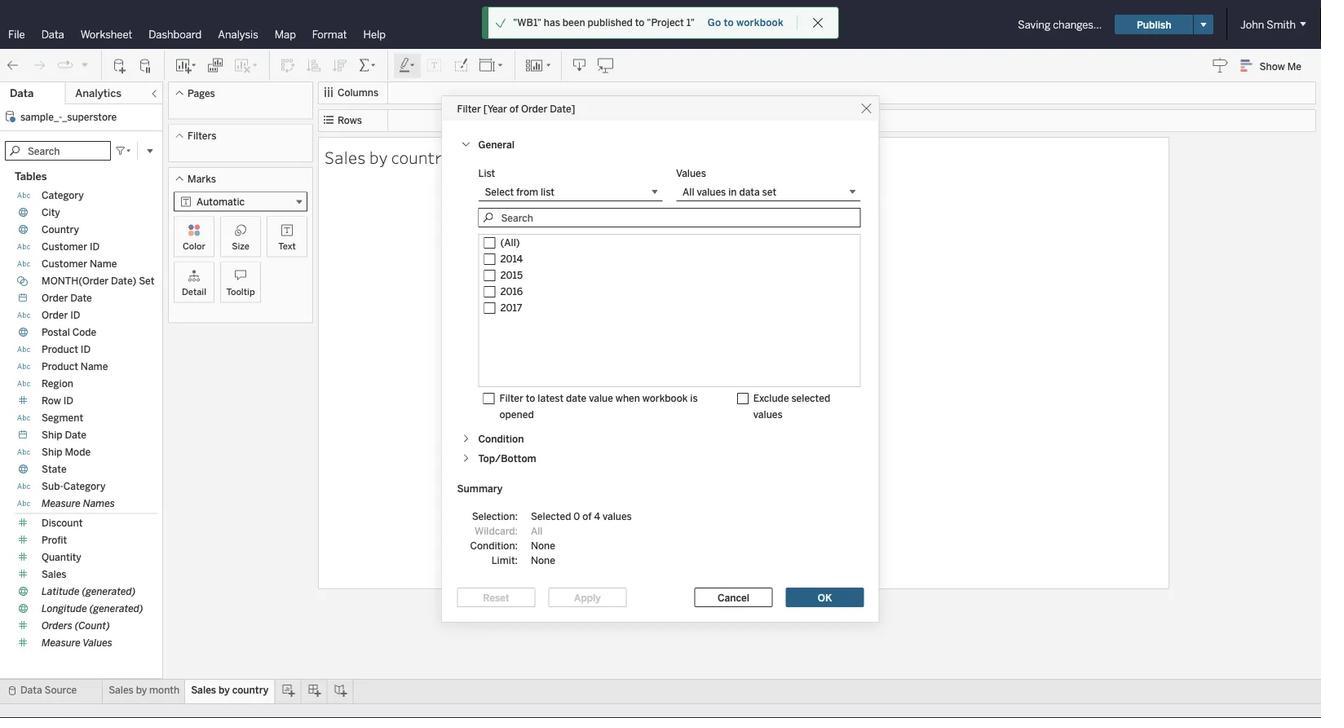 Task type: describe. For each thing, give the bounding box(es) containing it.
1"
[[687, 17, 695, 29]]

selected
[[531, 511, 572, 523]]

customer id
[[42, 241, 100, 253]]

to inside alert
[[636, 17, 645, 29]]

drop field here
[[710, 374, 778, 386]]

code
[[72, 327, 96, 339]]

show me
[[1260, 60, 1302, 72]]

0 vertical spatial sales by country
[[325, 146, 451, 168]]

name for product name
[[81, 361, 108, 373]]

list
[[479, 167, 496, 179]]

latitude
[[42, 586, 80, 598]]

go
[[708, 17, 722, 29]]

"wb1" has been published to "project 1" alert
[[513, 16, 695, 30]]

source
[[44, 685, 77, 697]]

0 horizontal spatial sales by country
[[191, 685, 269, 697]]

text
[[279, 241, 296, 252]]

2016
[[501, 286, 523, 298]]

measure for measure values
[[42, 638, 81, 650]]

1 horizontal spatial replay animation image
[[80, 60, 90, 70]]

me
[[1288, 60, 1302, 72]]

here
[[758, 374, 778, 386]]

product id
[[42, 344, 91, 356]]

measure for measure names
[[42, 498, 81, 510]]

row group inside filter [year of order date] dialog
[[479, 235, 861, 317]]

sales by month
[[109, 685, 180, 697]]

0 vertical spatial category
[[42, 190, 84, 202]]

filter for filter to latest date value when workbook is opened
[[500, 393, 524, 405]]

condition button
[[457, 430, 865, 450]]

data source
[[20, 685, 77, 697]]

john
[[1241, 18, 1265, 31]]

measure names
[[42, 498, 115, 510]]

order for order id
[[42, 310, 68, 322]]

workbook inside filter to latest date value when workbook is opened
[[643, 393, 688, 405]]

row id
[[42, 395, 73, 407]]

select
[[485, 186, 514, 198]]

publish button
[[1116, 15, 1194, 34]]

customer name
[[42, 258, 117, 270]]

go to workbook link
[[707, 16, 785, 29]]

order for order date
[[42, 293, 68, 304]]

set
[[139, 275, 155, 287]]

saving
[[1019, 18, 1051, 31]]

help
[[364, 28, 386, 41]]

when
[[616, 393, 641, 405]]

reset button
[[457, 588, 536, 608]]

tables
[[15, 170, 47, 183]]

analysis
[[218, 28, 258, 41]]

saving changes...
[[1019, 18, 1103, 31]]

Search text field
[[479, 208, 861, 228]]

0
[[574, 511, 580, 523]]

is
[[691, 393, 698, 405]]

new data source image
[[112, 58, 128, 74]]

data
[[740, 186, 760, 198]]

go to workbook
[[708, 17, 784, 29]]

apply
[[575, 592, 601, 604]]

size
[[232, 241, 250, 252]]

1 horizontal spatial by
[[219, 685, 230, 697]]

0 vertical spatial data
[[41, 28, 64, 41]]

all condition:
[[470, 526, 543, 552]]

in
[[729, 186, 737, 198]]

show
[[1260, 60, 1286, 72]]

has
[[544, 17, 561, 29]]

(all)
[[501, 237, 520, 249]]

all for all values in data set
[[683, 186, 695, 198]]

smith
[[1268, 18, 1297, 31]]

set
[[763, 186, 777, 198]]

filter for filter [year of order date]
[[457, 103, 481, 114]]

state
[[42, 464, 67, 476]]

sample_-
[[20, 111, 62, 123]]

wb1
[[679, 17, 706, 32]]

order id
[[42, 310, 80, 322]]

2 vertical spatial data
[[20, 685, 42, 697]]

clear sheet image
[[233, 58, 260, 74]]

4
[[594, 511, 601, 523]]

all values in data set button
[[677, 182, 861, 202]]

filter [year of order date] dialog
[[443, 96, 879, 623]]

duplicate image
[[207, 58, 224, 74]]

_superstore
[[62, 111, 117, 123]]

month(order
[[42, 275, 109, 287]]

date for ship date
[[65, 430, 87, 441]]

selection:
[[472, 511, 518, 523]]

(generated) for latitude (generated)
[[82, 586, 136, 598]]

columns
[[338, 87, 379, 99]]

all for all condition:
[[531, 526, 543, 538]]

longitude (generated)
[[42, 603, 143, 615]]

name for customer name
[[90, 258, 117, 270]]

product for product id
[[42, 344, 78, 356]]

highlight image
[[398, 58, 417, 74]]

tooltip
[[226, 286, 255, 297]]

cancel
[[718, 592, 750, 604]]

swap rows and columns image
[[280, 58, 296, 74]]

country
[[42, 224, 79, 236]]

file
[[8, 28, 25, 41]]

ship date
[[42, 430, 87, 441]]

postal
[[42, 327, 70, 339]]

ship for ship date
[[42, 430, 62, 441]]

open and edit this workbook in tableau desktop image
[[598, 58, 614, 74]]

2014
[[501, 253, 523, 265]]

rows
[[338, 115, 362, 126]]

2017
[[501, 302, 522, 314]]

download image
[[572, 58, 588, 74]]

ok
[[818, 592, 833, 604]]

ship for ship mode
[[42, 447, 62, 459]]

customer for customer id
[[42, 241, 87, 253]]

undo image
[[5, 58, 21, 74]]

1 horizontal spatial workbook
[[737, 17, 784, 29]]



Task type: locate. For each thing, give the bounding box(es) containing it.
(generated)
[[82, 586, 136, 598], [89, 603, 143, 615]]

0 vertical spatial of
[[510, 103, 519, 114]]

2 horizontal spatial by
[[369, 146, 388, 168]]

2 vertical spatial values
[[603, 511, 632, 523]]

replay animation image
[[57, 57, 73, 74], [80, 60, 90, 70]]

"wb1"
[[513, 17, 542, 29]]

color
[[183, 241, 206, 252]]

1 vertical spatial customer
[[42, 258, 87, 270]]

0 horizontal spatial values
[[603, 511, 632, 523]]

to right go
[[724, 17, 734, 29]]

ship down segment
[[42, 430, 62, 441]]

(count)
[[75, 621, 110, 632]]

selected
[[792, 393, 831, 405]]

name down product id
[[81, 361, 108, 373]]

values inside all values in data set 'dropdown button'
[[697, 186, 727, 198]]

1 vertical spatial all
[[531, 526, 543, 538]]

0 horizontal spatial to
[[526, 393, 536, 405]]

0 vertical spatial country
[[392, 146, 451, 168]]

all
[[683, 186, 695, 198], [531, 526, 543, 538]]

customer for customer name
[[42, 258, 87, 270]]

city
[[42, 207, 60, 219]]

none for none limit:
[[531, 541, 556, 552]]

general
[[479, 139, 515, 151]]

data left source
[[20, 685, 42, 697]]

of inside selected 0 of 4 values wildcard:
[[583, 511, 592, 523]]

product name
[[42, 361, 108, 373]]

quantity
[[42, 552, 81, 564]]

to inside filter to latest date value when workbook is opened
[[526, 393, 536, 405]]

1 vertical spatial order
[[42, 293, 68, 304]]

of for order
[[510, 103, 519, 114]]

date up mode
[[65, 430, 87, 441]]

id up customer name
[[90, 241, 100, 253]]

2 horizontal spatial to
[[724, 17, 734, 29]]

category up the measure names
[[63, 481, 106, 493]]

collapse image
[[149, 89, 159, 99]]

none inside the none limit:
[[531, 541, 556, 552]]

2015
[[501, 270, 523, 282]]

to left "project
[[636, 17, 645, 29]]

none for none
[[531, 555, 556, 567]]

value
[[589, 393, 614, 405]]

0 vertical spatial product
[[42, 344, 78, 356]]

profit
[[42, 535, 67, 547]]

format
[[312, 28, 347, 41]]

customer down country
[[42, 241, 87, 253]]

orders (count)
[[42, 621, 110, 632]]

1 vertical spatial (generated)
[[89, 603, 143, 615]]

region
[[42, 378, 73, 390]]

1 measure from the top
[[42, 498, 81, 510]]

1 none from the top
[[531, 541, 556, 552]]

filter up opened
[[500, 393, 524, 405]]

postal code
[[42, 327, 96, 339]]

values down the (count)
[[83, 638, 112, 650]]

order date
[[42, 293, 92, 304]]

1 vertical spatial data
[[10, 87, 34, 100]]

latitude (generated)
[[42, 586, 136, 598]]

order up postal
[[42, 310, 68, 322]]

workbook left is
[[643, 393, 688, 405]]

latest
[[538, 393, 564, 405]]

0 horizontal spatial workbook
[[643, 393, 688, 405]]

none limit:
[[492, 541, 556, 567]]

2 horizontal spatial values
[[754, 409, 783, 421]]

2 product from the top
[[42, 361, 78, 373]]

worksheet
[[81, 28, 132, 41]]

0 vertical spatial filter
[[457, 103, 481, 114]]

data down undo "image"
[[10, 87, 34, 100]]

0 vertical spatial ship
[[42, 430, 62, 441]]

sales up "latitude"
[[42, 569, 67, 581]]

0 vertical spatial (generated)
[[82, 586, 136, 598]]

sample_-_superstore
[[20, 111, 117, 123]]

0 vertical spatial workbook
[[737, 17, 784, 29]]

0 vertical spatial values
[[677, 167, 707, 179]]

row group containing (all)
[[479, 235, 861, 317]]

1 horizontal spatial filter
[[500, 393, 524, 405]]

apply button
[[549, 588, 627, 608]]

detail
[[182, 286, 207, 297]]

all inside "all condition:"
[[531, 526, 543, 538]]

measure down sub-
[[42, 498, 81, 510]]

id down 'code'
[[81, 344, 91, 356]]

all down the selected
[[531, 526, 543, 538]]

been
[[563, 17, 586, 29]]

0 horizontal spatial of
[[510, 103, 519, 114]]

sort descending image
[[332, 58, 348, 74]]

row
[[42, 395, 61, 407]]

sales left month at the bottom left
[[109, 685, 134, 697]]

id for row id
[[63, 395, 73, 407]]

sub-
[[42, 481, 63, 493]]

opened
[[500, 409, 534, 421]]

0 horizontal spatial filter
[[457, 103, 481, 114]]

sales down rows
[[325, 146, 366, 168]]

fit image
[[479, 58, 505, 74]]

success image
[[495, 17, 507, 29]]

2 measure from the top
[[42, 638, 81, 650]]

sales by country right month at the bottom left
[[191, 685, 269, 697]]

1 horizontal spatial all
[[683, 186, 695, 198]]

filter left [year
[[457, 103, 481, 114]]

sort ascending image
[[306, 58, 322, 74]]

name up the month(order date) set
[[90, 258, 117, 270]]

field
[[735, 374, 755, 386]]

wildcard:
[[475, 526, 518, 538]]

by left month at the bottom left
[[136, 685, 147, 697]]

1 vertical spatial of
[[583, 511, 592, 523]]

filters
[[188, 130, 217, 142]]

1 horizontal spatial of
[[583, 511, 592, 523]]

show labels image
[[427, 58, 443, 74]]

exclude
[[754, 393, 790, 405]]

(generated) up the (count)
[[89, 603, 143, 615]]

values left in
[[697, 186, 727, 198]]

measure down orders
[[42, 638, 81, 650]]

month
[[149, 685, 180, 697]]

data up redo image
[[41, 28, 64, 41]]

dashboard
[[149, 28, 202, 41]]

date for order date
[[70, 293, 92, 304]]

values down exclude
[[754, 409, 783, 421]]

sales right month at the bottom left
[[191, 685, 216, 697]]

0 horizontal spatial by
[[136, 685, 147, 697]]

order left date]
[[521, 103, 548, 114]]

category
[[42, 190, 84, 202], [63, 481, 106, 493]]

0 horizontal spatial all
[[531, 526, 543, 538]]

top/bottom button
[[457, 450, 865, 469]]

(generated) up longitude (generated)
[[82, 586, 136, 598]]

date)
[[111, 275, 136, 287]]

replay animation image up analytics
[[80, 60, 90, 70]]

(all) 2014 2015 2016 2017
[[501, 237, 523, 314]]

1 horizontal spatial sales by country
[[325, 146, 451, 168]]

segment
[[42, 413, 83, 424]]

id up postal code
[[70, 310, 80, 322]]

0 vertical spatial measure
[[42, 498, 81, 510]]

0 horizontal spatial country
[[232, 685, 269, 697]]

all up search text box
[[683, 186, 695, 198]]

to for go to workbook
[[724, 17, 734, 29]]

list
[[541, 186, 555, 198]]

2 customer from the top
[[42, 258, 87, 270]]

totals image
[[358, 58, 378, 74]]

2 vertical spatial order
[[42, 310, 68, 322]]

order up 'order id'
[[42, 293, 68, 304]]

values inside exclude selected values
[[754, 409, 783, 421]]

data
[[41, 28, 64, 41], [10, 87, 34, 100], [20, 685, 42, 697]]

of left 4 at the bottom left of page
[[583, 511, 592, 523]]

1 vertical spatial values
[[754, 409, 783, 421]]

product down postal
[[42, 344, 78, 356]]

replay animation image right redo image
[[57, 57, 73, 74]]

0 vertical spatial date
[[70, 293, 92, 304]]

sales by country
[[325, 146, 451, 168], [191, 685, 269, 697]]

product for product name
[[42, 361, 78, 373]]

values inside selected 0 of 4 values wildcard:
[[603, 511, 632, 523]]

selected 0 of 4 values wildcard:
[[475, 511, 632, 538]]

0 horizontal spatial values
[[83, 638, 112, 650]]

summary
[[457, 484, 503, 495]]

0 vertical spatial none
[[531, 541, 556, 552]]

1 product from the top
[[42, 344, 78, 356]]

data guide image
[[1213, 57, 1229, 73]]

map
[[275, 28, 296, 41]]

drop
[[710, 374, 733, 386]]

workbook right go
[[737, 17, 784, 29]]

1 vertical spatial none
[[531, 555, 556, 567]]

1 vertical spatial date
[[65, 430, 87, 441]]

condition:
[[470, 541, 518, 552]]

2 none from the top
[[531, 555, 556, 567]]

"project
[[647, 17, 684, 29]]

date down month(order
[[70, 293, 92, 304]]

product
[[42, 344, 78, 356], [42, 361, 78, 373]]

1 horizontal spatial country
[[392, 146, 451, 168]]

cancel button
[[695, 588, 773, 608]]

1 vertical spatial category
[[63, 481, 106, 493]]

category up the city
[[42, 190, 84, 202]]

to left latest
[[526, 393, 536, 405]]

values inside filter [year of order date] dialog
[[677, 167, 707, 179]]

0 vertical spatial name
[[90, 258, 117, 270]]

1 vertical spatial workbook
[[643, 393, 688, 405]]

of right [year
[[510, 103, 519, 114]]

0 horizontal spatial replay animation image
[[57, 57, 73, 74]]

order inside filter [year of order date] dialog
[[521, 103, 548, 114]]

1 horizontal spatial to
[[636, 17, 645, 29]]

published
[[588, 17, 633, 29]]

name
[[90, 258, 117, 270], [81, 361, 108, 373]]

id for product id
[[81, 344, 91, 356]]

john smith
[[1241, 18, 1297, 31]]

new worksheet image
[[175, 58, 197, 74]]

1 vertical spatial country
[[232, 685, 269, 697]]

to for filter to latest date value when workbook is opened
[[526, 393, 536, 405]]

condition
[[479, 434, 524, 446]]

draft
[[642, 19, 665, 30]]

filter [year of order date]
[[457, 103, 576, 114]]

top/bottom
[[479, 453, 537, 465]]

(generated) for longitude (generated)
[[89, 603, 143, 615]]

1 customer from the top
[[42, 241, 87, 253]]

sales by country down rows
[[325, 146, 451, 168]]

redo image
[[31, 58, 47, 74]]

0 vertical spatial values
[[697, 186, 727, 198]]

filter inside filter to latest date value when workbook is opened
[[500, 393, 524, 405]]

ship up state
[[42, 447, 62, 459]]

id for order id
[[70, 310, 80, 322]]

none
[[531, 541, 556, 552], [531, 555, 556, 567]]

by down columns
[[369, 146, 388, 168]]

general button
[[457, 135, 865, 155]]

0 vertical spatial all
[[683, 186, 695, 198]]

filter to latest date value when workbook is opened
[[500, 393, 698, 421]]

names
[[83, 498, 115, 510]]

1 vertical spatial name
[[81, 361, 108, 373]]

format workbook image
[[453, 58, 469, 74]]

0 vertical spatial order
[[521, 103, 548, 114]]

1 ship from the top
[[42, 430, 62, 441]]

1 vertical spatial sales by country
[[191, 685, 269, 697]]

pause auto updates image
[[138, 58, 154, 74]]

1 horizontal spatial values
[[697, 186, 727, 198]]

1 vertical spatial measure
[[42, 638, 81, 650]]

exclude selected values
[[754, 393, 831, 421]]

show/hide cards image
[[526, 58, 552, 74]]

product up region at the bottom left of the page
[[42, 361, 78, 373]]

of for 4
[[583, 511, 592, 523]]

1 vertical spatial product
[[42, 361, 78, 373]]

customer down customer id at the left top
[[42, 258, 87, 270]]

1 vertical spatial filter
[[500, 393, 524, 405]]

0 vertical spatial customer
[[42, 241, 87, 253]]

values right 4 at the bottom left of page
[[603, 511, 632, 523]]

1 vertical spatial values
[[83, 638, 112, 650]]

changes...
[[1054, 18, 1103, 31]]

row group
[[479, 235, 861, 317]]

values
[[677, 167, 707, 179], [83, 638, 112, 650]]

id for customer id
[[90, 241, 100, 253]]

by right month at the bottom left
[[219, 685, 230, 697]]

limit:
[[492, 555, 518, 567]]

1 vertical spatial ship
[[42, 447, 62, 459]]

id right row
[[63, 395, 73, 407]]

from
[[517, 186, 539, 198]]

show me button
[[1234, 53, 1317, 78]]

pages
[[188, 87, 215, 99]]

select from list
[[485, 186, 555, 198]]

2 ship from the top
[[42, 447, 62, 459]]

all inside 'dropdown button'
[[683, 186, 695, 198]]

values down general dropdown button
[[677, 167, 707, 179]]

[year
[[484, 103, 507, 114]]

Search text field
[[5, 141, 111, 161]]

1 horizontal spatial values
[[677, 167, 707, 179]]



Task type: vqa. For each thing, say whether or not it's contained in the screenshot.
Customer for Customer ID
yes



